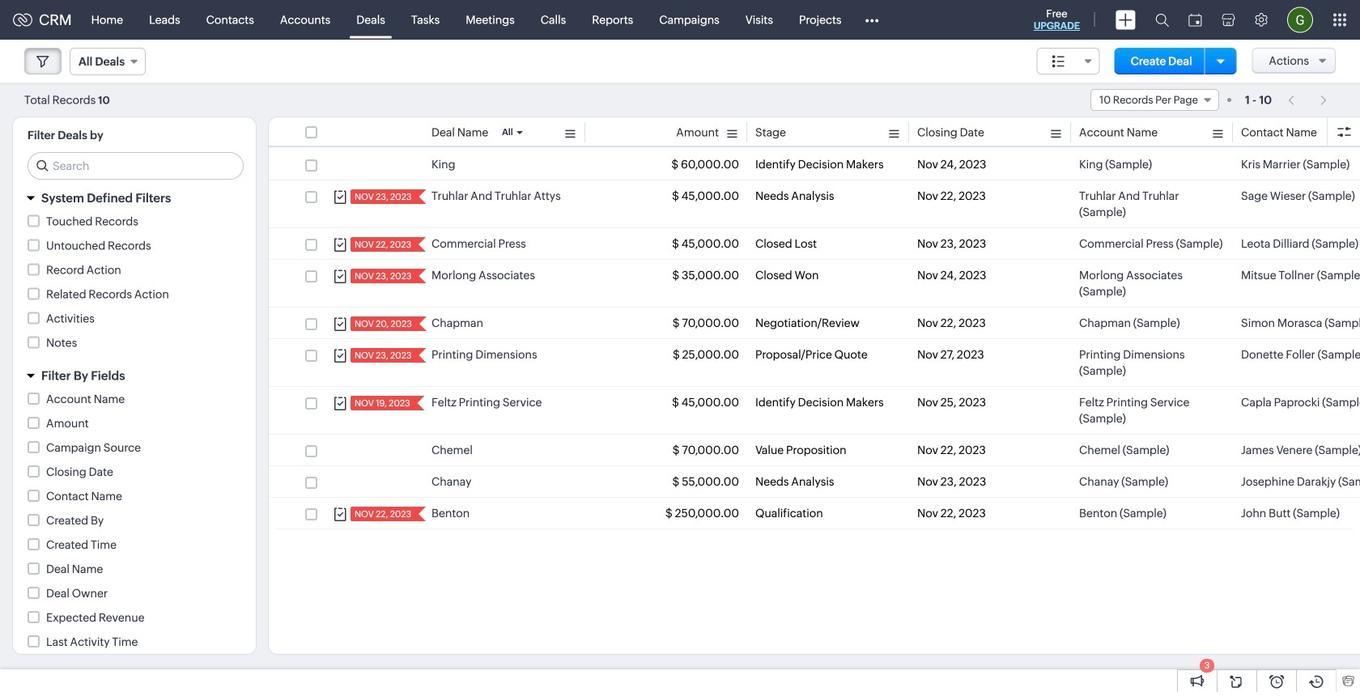 Task type: describe. For each thing, give the bounding box(es) containing it.
Other Modules field
[[855, 7, 889, 33]]

none field size
[[1037, 48, 1100, 74]]

search element
[[1146, 0, 1179, 40]]

create menu image
[[1116, 10, 1136, 30]]

Search text field
[[28, 153, 243, 179]]

calendar image
[[1188, 13, 1202, 26]]



Task type: locate. For each thing, give the bounding box(es) containing it.
profile image
[[1287, 7, 1313, 33]]

row group
[[269, 149, 1360, 529]]

navigation
[[1280, 88, 1336, 112]]

size image
[[1052, 54, 1065, 69]]

profile element
[[1278, 0, 1323, 39]]

None field
[[70, 48, 146, 75], [1037, 48, 1100, 74], [1090, 89, 1219, 111], [70, 48, 146, 75], [1090, 89, 1219, 111]]

search image
[[1155, 13, 1169, 27]]

logo image
[[13, 13, 32, 26]]

create menu element
[[1106, 0, 1146, 39]]



Task type: vqa. For each thing, say whether or not it's contained in the screenshot.
Logo
yes



